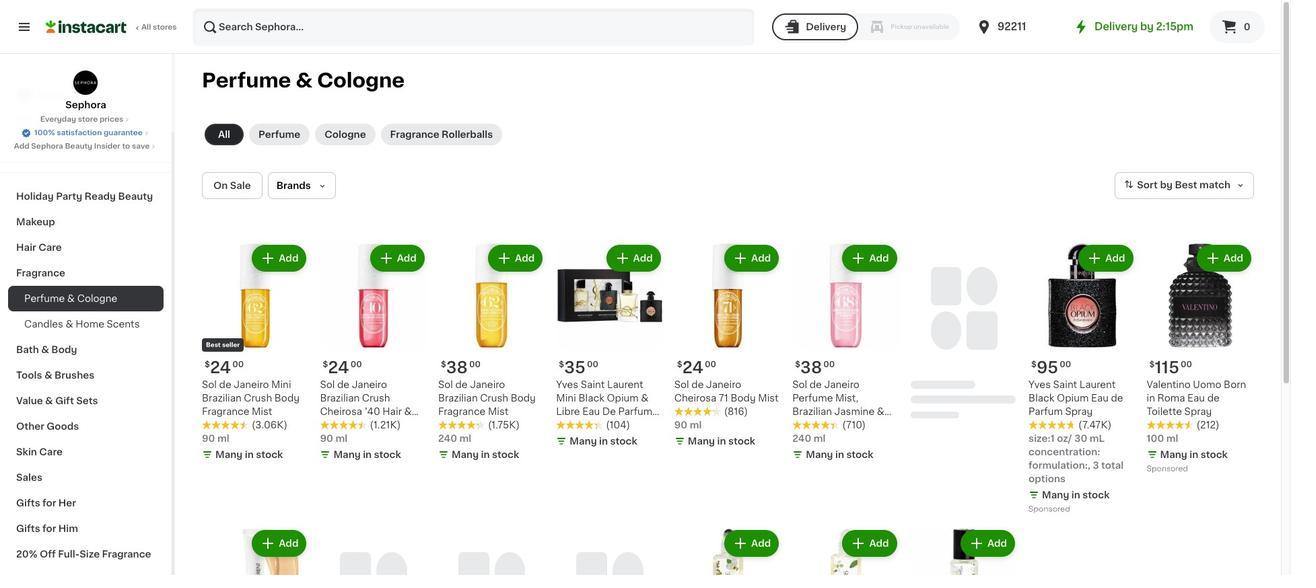 Task type: vqa. For each thing, say whether or not it's contained in the screenshot.
Lunchables Pepperoni & Mozzarella Cheese with Crackers Snack Kit Snack
no



Task type: locate. For each thing, give the bounding box(es) containing it.
perfume up 'brands' at the top left of the page
[[259, 130, 300, 139]]

1 vertical spatial sephora
[[31, 143, 63, 150]]

1 vertical spatial for
[[42, 525, 56, 534]]

0 horizontal spatial 90 ml
[[202, 435, 229, 444]]

0 vertical spatial beauty
[[65, 143, 92, 150]]

body
[[51, 345, 77, 355], [275, 394, 300, 404], [511, 394, 536, 404], [731, 394, 756, 404], [320, 421, 345, 431], [352, 435, 377, 444]]

tools
[[16, 371, 42, 380]]

ml down dragonfruit
[[814, 435, 826, 444]]

0 horizontal spatial all
[[141, 24, 151, 31]]

many in stock down (816)
[[688, 437, 756, 447]]

90 for sol de janeiro brazilian crush cheirosa '40 hair & body fragrance mist hair & body mist- 3 ounce
[[320, 435, 333, 444]]

1 vertical spatial best
[[206, 342, 221, 348]]

sol for sol de janeiro perfume mist, brazilian jasmine & pink dragonfruit
[[793, 381, 807, 390]]

5 sol from the left
[[675, 381, 689, 390]]

cheirosa left the '40
[[320, 408, 362, 417]]

24 for sol de janeiro cheirosa 71 body mist
[[683, 361, 704, 376]]

opium
[[607, 394, 639, 404], [1057, 394, 1089, 404]]

cologne up home
[[77, 294, 117, 304]]

crush for 24
[[362, 394, 390, 404]]

beauty right the ready
[[118, 192, 153, 201]]

00 up sol de janeiro brazilian crush body fragrance mist
[[469, 361, 481, 369]]

candles
[[24, 320, 63, 329]]

mist up (1.75k)
[[488, 408, 509, 417]]

0 horizontal spatial sponsored badge image
[[1029, 506, 1070, 514]]

0 vertical spatial 3
[[406, 435, 412, 444]]

sponsored badge image down 'options'
[[1029, 506, 1070, 514]]

4 00 from the left
[[824, 361, 835, 369]]

1 vertical spatial beauty
[[118, 192, 153, 201]]

0 horizontal spatial eau
[[583, 408, 600, 417]]

janeiro for mist
[[470, 381, 505, 390]]

roma
[[1158, 394, 1185, 404]]

0 horizontal spatial 240 ml
[[438, 435, 471, 444]]

lists link
[[8, 135, 164, 162]]

cologne up cologne link
[[317, 71, 405, 90]]

1 240 ml from the left
[[793, 435, 826, 444]]

1 horizontal spatial mini
[[556, 394, 576, 404]]

(1.75k)
[[488, 421, 520, 431]]

perfume up pink
[[793, 394, 833, 404]]

holiday
[[16, 192, 54, 201]]

perfume
[[202, 71, 291, 90], [259, 130, 300, 139], [24, 294, 65, 304], [793, 394, 833, 404]]

eau for 95
[[1091, 394, 1109, 404]]

2 vertical spatial cologne
[[77, 294, 117, 304]]

2 janeiro from the left
[[352, 381, 387, 390]]

spray up the (212)
[[1185, 408, 1212, 417]]

0 vertical spatial mini
[[271, 381, 291, 390]]

0 horizontal spatial saint
[[581, 381, 605, 390]]

2 horizontal spatial 24
[[683, 361, 704, 376]]

de for sol de janeiro cheirosa 71 body mist
[[692, 381, 704, 390]]

ml inside product "group"
[[1167, 435, 1179, 444]]

0 horizontal spatial laurent
[[607, 381, 643, 390]]

stock for sol de janeiro perfume mist, brazilian jasmine & pink dragonfruit
[[847, 451, 874, 460]]

by for delivery
[[1141, 22, 1154, 32]]

$ inside $ 115 00
[[1150, 361, 1155, 369]]

parfum
[[618, 408, 653, 417], [1029, 408, 1063, 417]]

240 ml
[[793, 435, 826, 444], [438, 435, 471, 444]]

stock down (816)
[[728, 437, 756, 447]]

eau inside yves saint laurent mini black opium & libre eau de parfum duo
[[583, 408, 600, 417]]

by
[[1141, 22, 1154, 32], [1160, 181, 1173, 190]]

90 for sol de janeiro mini brazilian crush body fragrance mist
[[202, 435, 215, 444]]

de inside sol de janeiro perfume mist, brazilian jasmine & pink dragonfruit
[[810, 381, 822, 390]]

0 horizontal spatial beauty
[[65, 143, 92, 150]]

body down '(1.21k)'
[[352, 435, 377, 444]]

1 horizontal spatial best
[[1175, 181, 1198, 190]]

00 for sol de janeiro mini brazilian crush body fragrance mist
[[232, 361, 244, 369]]

1 horizontal spatial all
[[218, 130, 230, 139]]

janeiro inside sol de janeiro brazilian crush body fragrance mist
[[470, 381, 505, 390]]

many for sol de janeiro brazilian crush body fragrance mist
[[452, 451, 479, 460]]

sol inside 'sol de janeiro cheirosa 71 body mist'
[[675, 381, 689, 390]]

0 vertical spatial for
[[42, 499, 56, 508]]

delivery inside button
[[806, 22, 847, 32]]

0 horizontal spatial sephora
[[31, 143, 63, 150]]

00 up 'sol de janeiro cheirosa 71 body mist'
[[705, 361, 716, 369]]

7 $ from the left
[[677, 361, 683, 369]]

janeiro inside sol de janeiro perfume mist, brazilian jasmine & pink dragonfruit
[[824, 381, 860, 390]]

0 horizontal spatial perfume & cologne
[[24, 294, 117, 304]]

beauty down satisfaction
[[65, 143, 92, 150]]

$ 24 00 for sol de janeiro mini brazilian crush body fragrance mist
[[205, 361, 244, 376]]

1 vertical spatial perfume & cologne
[[24, 294, 117, 304]]

in for yves saint laurent black opium eau de parfum spray
[[1072, 491, 1081, 501]]

brands
[[277, 181, 311, 191]]

parfum up size:1
[[1029, 408, 1063, 417]]

brazilian inside sol de janeiro brazilian crush cheirosa '40 hair & body fragrance mist hair & body mist- 3 ounce
[[320, 394, 360, 404]]

$ for sol de janeiro perfume mist, brazilian jasmine & pink dragonfruit
[[795, 361, 801, 369]]

2 vertical spatial hair
[[320, 435, 339, 444]]

0 horizontal spatial 240
[[438, 435, 457, 444]]

sets
[[76, 397, 98, 406]]

de inside valentino uomo born in roma eau de toilette spray
[[1208, 394, 1220, 404]]

sephora up store
[[66, 100, 106, 110]]

1 laurent from the left
[[607, 381, 643, 390]]

1 $ 38 00 from the left
[[795, 361, 835, 376]]

0 horizontal spatial $ 24 00
[[205, 361, 244, 376]]

de
[[602, 408, 616, 417]]

1 horizontal spatial laurent
[[1080, 381, 1116, 390]]

(1.21k)
[[370, 421, 401, 431]]

gifts down sales
[[16, 499, 40, 508]]

libre
[[556, 408, 580, 417]]

opium up the '(7.47k)'
[[1057, 394, 1089, 404]]

0 horizontal spatial parfum
[[618, 408, 653, 417]]

born
[[1224, 381, 1247, 390]]

bath
[[16, 345, 39, 355]]

laurent inside "yves saint laurent black opium eau de parfum spray"
[[1080, 381, 1116, 390]]

240 right mist-
[[438, 435, 457, 444]]

0 vertical spatial all
[[141, 24, 151, 31]]

sales
[[16, 473, 42, 483]]

opium up de
[[607, 394, 639, 404]]

mini for 24
[[271, 381, 291, 390]]

goods
[[47, 422, 79, 432]]

mist right 71
[[758, 394, 779, 404]]

0 vertical spatial gifts
[[16, 499, 40, 508]]

1 horizontal spatial 90 ml
[[320, 435, 348, 444]]

many in stock down (3.06k)
[[215, 451, 283, 460]]

1 horizontal spatial saint
[[1053, 381, 1077, 390]]

& inside bath & body link
[[41, 345, 49, 355]]

in down (104)
[[599, 437, 608, 447]]

body inside sol de janeiro mini brazilian crush body fragrance mist
[[275, 394, 300, 404]]

0 horizontal spatial yves
[[556, 381, 579, 390]]

3 crush from the left
[[480, 394, 508, 404]]

2 00 from the left
[[351, 361, 362, 369]]

saint
[[581, 381, 605, 390], [1053, 381, 1077, 390]]

1 horizontal spatial 90
[[320, 435, 333, 444]]

concentration:
[[1029, 448, 1101, 457]]

all for all stores
[[141, 24, 151, 31]]

spray up the '(7.47k)'
[[1065, 408, 1093, 417]]

stock down (104)
[[610, 437, 637, 447]]

janeiro up the '40
[[352, 381, 387, 390]]

2 horizontal spatial hair
[[383, 408, 402, 417]]

1 vertical spatial all
[[218, 130, 230, 139]]

3 sol from the left
[[793, 381, 807, 390]]

$ inside $ 95 00
[[1032, 361, 1037, 369]]

mist up mist-
[[397, 421, 418, 431]]

0 horizontal spatial delivery
[[806, 22, 847, 32]]

sol inside sol de janeiro mini brazilian crush body fragrance mist
[[202, 381, 217, 390]]

1 vertical spatial mini
[[556, 394, 576, 404]]

fragrance
[[390, 130, 439, 139], [16, 269, 65, 278], [202, 408, 249, 417], [438, 408, 486, 417], [348, 421, 395, 431], [102, 550, 151, 560]]

laurent inside yves saint laurent mini black opium & libre eau de parfum duo
[[607, 381, 643, 390]]

0 horizontal spatial cheirosa
[[320, 408, 362, 417]]

1 horizontal spatial 24
[[328, 361, 349, 376]]

by inside field
[[1160, 181, 1173, 190]]

$ 24 00 down best seller
[[205, 361, 244, 376]]

Search field
[[194, 9, 754, 44]]

2 sol from the left
[[320, 381, 335, 390]]

0 horizontal spatial spray
[[1065, 408, 1093, 417]]

black up de
[[579, 394, 605, 404]]

1 horizontal spatial sephora
[[66, 100, 106, 110]]

2 saint from the left
[[1053, 381, 1077, 390]]

90 ml down 'sol de janeiro cheirosa 71 body mist'
[[675, 421, 702, 431]]

3 24 from the left
[[683, 361, 704, 376]]

in down the (212)
[[1190, 451, 1199, 460]]

1 janeiro from the left
[[234, 381, 269, 390]]

00 right 35
[[587, 361, 599, 369]]

ml for (1.21k)
[[336, 435, 348, 444]]

delivery inside 'link'
[[1095, 22, 1138, 32]]

2 for from the top
[[42, 525, 56, 534]]

38 up sol de janeiro brazilian crush body fragrance mist
[[446, 361, 468, 376]]

sponsored badge image down '100 ml'
[[1147, 466, 1188, 474]]

240
[[793, 435, 812, 444], [438, 435, 457, 444]]

2 24 from the left
[[328, 361, 349, 376]]

2 $ 38 00 from the left
[[441, 361, 481, 376]]

0 horizontal spatial 3
[[406, 435, 412, 444]]

3 left total
[[1093, 462, 1099, 471]]

00 right 95
[[1060, 361, 1071, 369]]

6 $ from the left
[[441, 361, 446, 369]]

parfum inside "yves saint laurent black opium eau de parfum spray"
[[1029, 408, 1063, 417]]

crush for 38
[[480, 394, 508, 404]]

stock for valentino uomo born in roma eau de toilette spray
[[1201, 451, 1228, 460]]

care down makeup at the left top
[[39, 243, 62, 252]]

00 for yves saint laurent mini black opium & libre eau de parfum duo
[[587, 361, 599, 369]]

1 parfum from the left
[[618, 408, 653, 417]]

all stores link
[[46, 8, 178, 46]]

6 00 from the left
[[469, 361, 481, 369]]

1 24 from the left
[[210, 361, 231, 376]]

0 horizontal spatial hair
[[16, 243, 36, 252]]

many in stock for sol de janeiro cheirosa 71 body mist
[[688, 437, 756, 447]]

2 parfum from the left
[[1029, 408, 1063, 417]]

1 horizontal spatial eau
[[1091, 394, 1109, 404]]

sol de janeiro perfume mist, brazilian jasmine & pink dragonfruit
[[793, 381, 885, 431]]

1 gifts from the top
[[16, 499, 40, 508]]

1 saint from the left
[[581, 381, 605, 390]]

1 horizontal spatial parfum
[[1029, 408, 1063, 417]]

janeiro inside sol de janeiro brazilian crush cheirosa '40 hair & body fragrance mist hair & body mist- 3 ounce
[[352, 381, 387, 390]]

eau up the '(7.47k)'
[[1091, 394, 1109, 404]]

for left 'her'
[[42, 499, 56, 508]]

body inside sol de janeiro brazilian crush body fragrance mist
[[511, 394, 536, 404]]

& inside yves saint laurent mini black opium & libre eau de parfum duo
[[641, 394, 649, 404]]

tools & brushes
[[16, 371, 94, 380]]

body up (3.06k)
[[275, 394, 300, 404]]

sephora down 100% on the left top of the page
[[31, 143, 63, 150]]

gifts for gifts for her
[[16, 499, 40, 508]]

20% off full-size fragrance link
[[8, 542, 164, 568]]

janeiro
[[234, 381, 269, 390], [352, 381, 387, 390], [824, 381, 860, 390], [470, 381, 505, 390], [706, 381, 742, 390]]

1 horizontal spatial black
[[1029, 394, 1055, 404]]

janeiro up 71
[[706, 381, 742, 390]]

00 inside $ 115 00
[[1181, 361, 1192, 369]]

1 for from the top
[[42, 499, 56, 508]]

90 ml for sol de janeiro cheirosa 71 body mist
[[675, 421, 702, 431]]

best left seller
[[206, 342, 221, 348]]

3 right mist-
[[406, 435, 412, 444]]

gifts for her link
[[8, 491, 164, 516]]

hair up ounce
[[320, 435, 339, 444]]

1 opium from the left
[[607, 394, 639, 404]]

1 horizontal spatial delivery
[[1095, 22, 1138, 32]]

4 janeiro from the left
[[470, 381, 505, 390]]

best inside field
[[1175, 181, 1198, 190]]

de for sol de janeiro perfume mist, brazilian jasmine & pink dragonfruit
[[810, 381, 822, 390]]

0 horizontal spatial best
[[206, 342, 221, 348]]

mini up libre
[[556, 394, 576, 404]]

None search field
[[193, 8, 755, 46]]

$ 24 00 for sol de janeiro cheirosa 71 body mist
[[677, 361, 716, 376]]

perfume & cologne inside perfume & cologne link
[[24, 294, 117, 304]]

1 vertical spatial cologne
[[325, 130, 366, 139]]

1 horizontal spatial opium
[[1057, 394, 1089, 404]]

opium inside "yves saint laurent black opium eau de parfum spray"
[[1057, 394, 1089, 404]]

1 black from the left
[[579, 394, 605, 404]]

3 $ from the left
[[559, 361, 564, 369]]

scents
[[107, 320, 140, 329]]

5 00 from the left
[[1060, 361, 1071, 369]]

mini inside yves saint laurent mini black opium & libre eau de parfum duo
[[556, 394, 576, 404]]

4 sol from the left
[[438, 381, 453, 390]]

yves inside yves saint laurent mini black opium & libre eau de parfum duo
[[556, 381, 579, 390]]

pink
[[793, 421, 813, 431]]

0 horizontal spatial crush
[[244, 394, 272, 404]]

$ 38 00
[[795, 361, 835, 376], [441, 361, 481, 376]]

spray for 115
[[1185, 408, 1212, 417]]

00 for yves saint laurent black opium eau de parfum spray
[[1060, 361, 1071, 369]]

0 vertical spatial perfume & cologne
[[202, 71, 405, 90]]

2 $ 24 00 from the left
[[323, 361, 362, 376]]

24 down best seller
[[210, 361, 231, 376]]

hair down makeup at the left top
[[16, 243, 36, 252]]

eau left de
[[583, 408, 600, 417]]

115
[[1155, 361, 1180, 376]]

stores
[[153, 24, 177, 31]]

0 horizontal spatial 24
[[210, 361, 231, 376]]

2 240 from the left
[[438, 435, 457, 444]]

1 horizontal spatial $ 38 00
[[795, 361, 835, 376]]

$ 38 00 up sol de janeiro brazilian crush body fragrance mist
[[441, 361, 481, 376]]

2 horizontal spatial 90 ml
[[675, 421, 702, 431]]

2 horizontal spatial crush
[[480, 394, 508, 404]]

in inside valentino uomo born in roma eau de toilette spray
[[1147, 394, 1155, 404]]

24
[[210, 361, 231, 376], [328, 361, 349, 376], [683, 361, 704, 376]]

yves inside "yves saint laurent black opium eau de parfum spray"
[[1029, 381, 1051, 390]]

de inside 'sol de janeiro cheirosa 71 body mist'
[[692, 381, 704, 390]]

2 $ from the left
[[323, 361, 328, 369]]

mini
[[271, 381, 291, 390], [556, 394, 576, 404]]

0 horizontal spatial black
[[579, 394, 605, 404]]

cologne right perfume link
[[325, 130, 366, 139]]

janeiro up mist,
[[824, 381, 860, 390]]

00 inside $ 95 00
[[1060, 361, 1071, 369]]

add button
[[253, 246, 305, 271], [371, 246, 423, 271], [490, 246, 542, 271], [608, 246, 660, 271], [726, 246, 778, 271], [844, 246, 896, 271], [1080, 246, 1132, 271], [1198, 246, 1250, 271], [253, 532, 305, 556], [726, 532, 778, 556], [844, 532, 896, 556], [962, 532, 1014, 556]]

3 $ 24 00 from the left
[[677, 361, 716, 376]]

crush inside sol de janeiro brazilian crush cheirosa '40 hair & body fragrance mist hair & body mist- 3 ounce
[[362, 394, 390, 404]]

24 up sol de janeiro brazilian crush cheirosa '40 hair & body fragrance mist hair & body mist- 3 ounce
[[328, 361, 349, 376]]

2 spray from the left
[[1185, 408, 1212, 417]]

2:15pm
[[1156, 22, 1194, 32]]

0 horizontal spatial 38
[[446, 361, 468, 376]]

38 for sol de janeiro brazilian crush body fragrance mist
[[446, 361, 468, 376]]

3
[[406, 435, 412, 444], [1093, 462, 1099, 471]]

delivery
[[1095, 22, 1138, 32], [806, 22, 847, 32]]

8 $ from the left
[[1150, 361, 1155, 369]]

00 for sol de janeiro brazilian crush body fragrance mist
[[469, 361, 481, 369]]

0 horizontal spatial 90
[[202, 435, 215, 444]]

off
[[40, 550, 56, 560]]

2 horizontal spatial 90
[[675, 421, 688, 431]]

lists
[[38, 144, 61, 154]]

many in stock down the (212)
[[1160, 451, 1228, 460]]

stock down the (212)
[[1201, 451, 1228, 460]]

ml down sol de janeiro mini brazilian crush body fragrance mist
[[217, 435, 229, 444]]

full-
[[58, 550, 80, 560]]

0 horizontal spatial by
[[1141, 22, 1154, 32]]

4 $ from the left
[[795, 361, 801, 369]]

00 for valentino uomo born in roma eau de toilette spray
[[1181, 361, 1192, 369]]

cheirosa left 71
[[675, 394, 717, 404]]

spray inside "yves saint laurent black opium eau de parfum spray"
[[1065, 408, 1093, 417]]

$ 38 00 up sol de janeiro perfume mist, brazilian jasmine & pink dragonfruit
[[795, 361, 835, 376]]

3 janeiro from the left
[[824, 381, 860, 390]]

$ for yves saint laurent mini black opium & libre eau de parfum duo
[[559, 361, 564, 369]]

2 horizontal spatial $ 24 00
[[677, 361, 716, 376]]

$ for valentino uomo born in roma eau de toilette spray
[[1150, 361, 1155, 369]]

in for sol de janeiro mini brazilian crush body fragrance mist
[[245, 451, 254, 460]]

care for hair care
[[39, 243, 62, 252]]

1 $ from the left
[[205, 361, 210, 369]]

in for sol de janeiro cheirosa 71 body mist
[[717, 437, 726, 447]]

spray inside valentino uomo born in roma eau de toilette spray
[[1185, 408, 1212, 417]]

de inside "yves saint laurent black opium eau de parfum spray"
[[1111, 394, 1123, 404]]

1 horizontal spatial $ 24 00
[[323, 361, 362, 376]]

1 horizontal spatial 240 ml
[[793, 435, 826, 444]]

in down formulation:,
[[1072, 491, 1081, 501]]

1 horizontal spatial cheirosa
[[675, 394, 717, 404]]

0 vertical spatial care
[[39, 243, 62, 252]]

24 up 'sol de janeiro cheirosa 71 body mist'
[[683, 361, 704, 376]]

00 for sol de janeiro perfume mist, brazilian jasmine & pink dragonfruit
[[824, 361, 835, 369]]

beauty
[[65, 143, 92, 150], [118, 192, 153, 201]]

1 00 from the left
[[232, 361, 244, 369]]

0 horizontal spatial opium
[[607, 394, 639, 404]]

00 up sol de janeiro perfume mist, brazilian jasmine & pink dragonfruit
[[824, 361, 835, 369]]

perfume up candles
[[24, 294, 65, 304]]

2 horizontal spatial eau
[[1188, 394, 1205, 404]]

1 vertical spatial care
[[39, 448, 63, 457]]

in for sol de janeiro brazilian crush cheirosa '40 hair & body fragrance mist hair & body mist- 3 ounce
[[363, 451, 372, 460]]

2 opium from the left
[[1057, 394, 1089, 404]]

laurent up de
[[607, 381, 643, 390]]

many for sol de janeiro mini brazilian crush body fragrance mist
[[215, 451, 243, 460]]

in down (3.06k)
[[245, 451, 254, 460]]

0 vertical spatial best
[[1175, 181, 1198, 190]]

in for sol de janeiro perfume mist, brazilian jasmine & pink dragonfruit
[[836, 451, 844, 460]]

gifts for her
[[16, 499, 76, 508]]

1 horizontal spatial by
[[1160, 181, 1173, 190]]

product group containing 35
[[556, 242, 664, 451]]

1 horizontal spatial crush
[[362, 394, 390, 404]]

sponsored badge image
[[1147, 466, 1188, 474], [1029, 506, 1070, 514]]

product group containing 95
[[1029, 242, 1136, 517]]

sol inside sol de janeiro perfume mist, brazilian jasmine & pink dragonfruit
[[793, 381, 807, 390]]

$ 115 00
[[1150, 361, 1192, 376]]

1 $ 24 00 from the left
[[205, 361, 244, 376]]

sol de janeiro brazilian crush cheirosa '40 hair & body fragrance mist hair & body mist- 3 ounce
[[320, 381, 418, 457]]

buy
[[38, 117, 57, 127]]

in down (1.75k)
[[481, 451, 490, 460]]

1 vertical spatial sponsored badge image
[[1029, 506, 1070, 514]]

janeiro inside sol de janeiro mini brazilian crush body fragrance mist
[[234, 381, 269, 390]]

240 for sol de janeiro perfume mist, brazilian jasmine & pink dragonfruit
[[793, 435, 812, 444]]

de inside sol de janeiro mini brazilian crush body fragrance mist
[[219, 381, 231, 390]]

black inside "yves saint laurent black opium eau de parfum spray"
[[1029, 394, 1055, 404]]

by inside 'link'
[[1141, 22, 1154, 32]]

fragrance inside sol de janeiro mini brazilian crush body fragrance mist
[[202, 408, 249, 417]]

skin
[[16, 448, 37, 457]]

stock for yves saint laurent black opium eau de parfum spray
[[1083, 491, 1110, 501]]

crush up the '40
[[362, 394, 390, 404]]

1 yves from the left
[[556, 381, 579, 390]]

1 38 from the left
[[801, 361, 822, 376]]

toilette
[[1147, 408, 1182, 417]]

everyday store prices link
[[40, 114, 131, 125]]

crush inside sol de janeiro mini brazilian crush body fragrance mist
[[244, 394, 272, 404]]

sol
[[202, 381, 217, 390], [320, 381, 335, 390], [793, 381, 807, 390], [438, 381, 453, 390], [675, 381, 689, 390]]

best match
[[1175, 181, 1231, 190]]

in right ounce
[[363, 451, 372, 460]]

janeiro up (3.06k)
[[234, 381, 269, 390]]

all
[[141, 24, 151, 31], [218, 130, 230, 139]]

best left "match"
[[1175, 181, 1198, 190]]

in
[[1147, 394, 1155, 404], [599, 437, 608, 447], [717, 437, 726, 447], [245, 451, 254, 460], [363, 451, 372, 460], [836, 451, 844, 460], [481, 451, 490, 460], [1190, 451, 1199, 460], [1072, 491, 1081, 501]]

many for valentino uomo born in roma eau de toilette spray
[[1160, 451, 1188, 460]]

0 vertical spatial hair
[[16, 243, 36, 252]]

cologne
[[317, 71, 405, 90], [325, 130, 366, 139], [77, 294, 117, 304]]

fragrance inside sol de janeiro brazilian crush body fragrance mist
[[438, 408, 486, 417]]

mist inside sol de janeiro brazilian crush body fragrance mist
[[488, 408, 509, 417]]

laurent up the '(7.47k)'
[[1080, 381, 1116, 390]]

for
[[42, 499, 56, 508], [42, 525, 56, 534]]

5 janeiro from the left
[[706, 381, 742, 390]]

1 240 from the left
[[793, 435, 812, 444]]

crush up (3.06k)
[[244, 394, 272, 404]]

stock down mist-
[[374, 451, 401, 460]]

20%
[[16, 550, 37, 560]]

00 inside $ 35 00
[[587, 361, 599, 369]]

2 laurent from the left
[[1080, 381, 1116, 390]]

gifts up 20% at the bottom of page
[[16, 525, 40, 534]]

body up (1.75k)
[[511, 394, 536, 404]]

ready
[[85, 192, 116, 201]]

mini inside sol de janeiro mini brazilian crush body fragrance mist
[[271, 381, 291, 390]]

saint for 35
[[581, 381, 605, 390]]

ml for (816)
[[690, 421, 702, 431]]

saint inside "yves saint laurent black opium eau de parfum spray"
[[1053, 381, 1077, 390]]

2 black from the left
[[1029, 394, 1055, 404]]

yves for 95
[[1029, 381, 1051, 390]]

0 vertical spatial sponsored badge image
[[1147, 466, 1188, 474]]

&
[[296, 71, 313, 90], [67, 294, 75, 304], [66, 320, 73, 329], [41, 345, 49, 355], [44, 371, 52, 380], [641, 394, 649, 404], [45, 397, 53, 406], [404, 408, 412, 417], [877, 408, 885, 417], [342, 435, 349, 444]]

00 right 115
[[1181, 361, 1192, 369]]

00 up sol de janeiro brazilian crush cheirosa '40 hair & body fragrance mist hair & body mist- 3 ounce
[[351, 361, 362, 369]]

insider
[[94, 143, 120, 150]]

2 crush from the left
[[362, 394, 390, 404]]

1 horizontal spatial sponsored badge image
[[1147, 466, 1188, 474]]

1 horizontal spatial 240
[[793, 435, 812, 444]]

many
[[570, 437, 597, 447], [688, 437, 715, 447], [215, 451, 243, 460], [334, 451, 361, 460], [806, 451, 833, 460], [452, 451, 479, 460], [1160, 451, 1188, 460], [1042, 491, 1070, 501]]

janeiro up (1.75k)
[[470, 381, 505, 390]]

de for sol de janeiro brazilian crush cheirosa '40 hair & body fragrance mist hair & body mist- 3 ounce
[[337, 381, 350, 390]]

1 vertical spatial 3
[[1093, 462, 1099, 471]]

crush up (1.75k)
[[480, 394, 508, 404]]

240 ml down sol de janeiro brazilian crush body fragrance mist
[[438, 435, 471, 444]]

240 ml down pink
[[793, 435, 826, 444]]

eau inside valentino uomo born in roma eau de toilette spray
[[1188, 394, 1205, 404]]

in up toilette
[[1147, 394, 1155, 404]]

stock down (1.75k)
[[492, 451, 519, 460]]

laurent for 95
[[1080, 381, 1116, 390]]

3 inside sol de janeiro brazilian crush cheirosa '40 hair & body fragrance mist hair & body mist- 3 ounce
[[406, 435, 412, 444]]

3 00 from the left
[[587, 361, 599, 369]]

janeiro inside 'sol de janeiro cheirosa 71 body mist'
[[706, 381, 742, 390]]

add sephora beauty insider to save link
[[14, 141, 158, 152]]

saint inside yves saint laurent mini black opium & libre eau de parfum duo
[[581, 381, 605, 390]]

makeup link
[[8, 209, 164, 235]]

1 vertical spatial cheirosa
[[320, 408, 362, 417]]

240 down pink
[[793, 435, 812, 444]]

many in stock down mist-
[[334, 451, 401, 460]]

mist
[[758, 394, 779, 404], [252, 408, 272, 417], [488, 408, 509, 417], [397, 421, 418, 431]]

sol for sol de janeiro mini brazilian crush body fragrance mist
[[202, 381, 217, 390]]

in down dragonfruit
[[836, 451, 844, 460]]

gifts for gifts for him
[[16, 525, 40, 534]]

hair up '(1.21k)'
[[383, 408, 402, 417]]

2 gifts from the top
[[16, 525, 40, 534]]

90 ml down sol de janeiro mini brazilian crush body fragrance mist
[[202, 435, 229, 444]]

de inside sol de janeiro brazilian crush cheirosa '40 hair & body fragrance mist hair & body mist- 3 ounce
[[337, 381, 350, 390]]

mist inside 'sol de janeiro cheirosa 71 body mist'
[[758, 394, 779, 404]]

1 horizontal spatial 38
[[801, 361, 822, 376]]

$ 24 00 up 'sol de janeiro cheirosa 71 body mist'
[[677, 361, 716, 376]]

ml
[[690, 421, 702, 431], [217, 435, 229, 444], [336, 435, 348, 444], [814, 435, 826, 444], [460, 435, 471, 444], [1167, 435, 1179, 444]]

0 vertical spatial by
[[1141, 22, 1154, 32]]

& inside perfume & cologne link
[[67, 294, 75, 304]]

7 00 from the left
[[705, 361, 716, 369]]

many in stock down (104)
[[570, 437, 637, 447]]

many in stock down dragonfruit
[[806, 451, 874, 460]]

38 up sol de janeiro perfume mist, brazilian jasmine & pink dragonfruit
[[801, 361, 822, 376]]

2 yves from the left
[[1029, 381, 1051, 390]]

black inside yves saint laurent mini black opium & libre eau de parfum duo
[[579, 394, 605, 404]]

brazilian
[[202, 394, 242, 404], [320, 394, 360, 404], [438, 394, 478, 404], [793, 408, 832, 417]]

product group
[[202, 242, 309, 465], [320, 242, 427, 465], [438, 242, 546, 465], [556, 242, 664, 451], [675, 242, 782, 451], [793, 242, 900, 465], [1029, 242, 1136, 517], [1147, 242, 1254, 477], [202, 528, 309, 576], [675, 528, 782, 576], [793, 528, 900, 576], [911, 528, 1018, 576]]

ml for (1.75k)
[[460, 435, 471, 444]]

sol inside sol de janeiro brazilian crush body fragrance mist
[[438, 381, 453, 390]]

'40
[[365, 408, 380, 417]]

$ inside $ 35 00
[[559, 361, 564, 369]]

1 sol from the left
[[202, 381, 217, 390]]

1 vertical spatial gifts
[[16, 525, 40, 534]]

eau inside "yves saint laurent black opium eau de parfum spray"
[[1091, 394, 1109, 404]]

laurent
[[607, 381, 643, 390], [1080, 381, 1116, 390]]

ml down sol de janeiro brazilian crush body fragrance mist
[[460, 435, 471, 444]]

saint down $ 35 00
[[581, 381, 605, 390]]

sort
[[1137, 181, 1158, 190]]

0 vertical spatial cheirosa
[[675, 394, 717, 404]]

240 ml for sol de janeiro brazilian crush body fragrance mist
[[438, 435, 471, 444]]

makeup
[[16, 217, 55, 227]]

in down (816)
[[717, 437, 726, 447]]

black
[[579, 394, 605, 404], [1029, 394, 1055, 404]]

0 horizontal spatial $ 38 00
[[441, 361, 481, 376]]

1 horizontal spatial yves
[[1029, 381, 1051, 390]]

0 horizontal spatial mini
[[271, 381, 291, 390]]

1 crush from the left
[[244, 394, 272, 404]]

sol inside sol de janeiro brazilian crush cheirosa '40 hair & body fragrance mist hair & body mist- 3 ounce
[[320, 381, 335, 390]]

ml up ounce
[[336, 435, 348, 444]]

yves for 35
[[556, 381, 579, 390]]

1 vertical spatial by
[[1160, 181, 1173, 190]]

spray for 95
[[1065, 408, 1093, 417]]

8 00 from the left
[[1181, 361, 1192, 369]]

mist inside sol de janeiro brazilian crush cheirosa '40 hair & body fragrance mist hair & body mist- 3 ounce
[[397, 421, 418, 431]]

1 horizontal spatial 3
[[1093, 462, 1099, 471]]

sol de janeiro brazilian crush body fragrance mist
[[438, 381, 536, 417]]

95
[[1037, 361, 1059, 376]]

1 horizontal spatial spray
[[1185, 408, 1212, 417]]

1 spray from the left
[[1065, 408, 1093, 417]]

hair
[[16, 243, 36, 252], [383, 408, 402, 417], [320, 435, 339, 444]]

eau
[[1091, 394, 1109, 404], [1188, 394, 1205, 404], [583, 408, 600, 417]]

1 horizontal spatial perfume & cologne
[[202, 71, 405, 90]]

2 240 ml from the left
[[438, 435, 471, 444]]

mist inside sol de janeiro mini brazilian crush body fragrance mist
[[252, 408, 272, 417]]

perfume & cologne up perfume link
[[202, 71, 405, 90]]

brazilian inside sol de janeiro mini brazilian crush body fragrance mist
[[202, 394, 242, 404]]

5 $ from the left
[[1032, 361, 1037, 369]]

90 down sol de janeiro mini brazilian crush body fragrance mist
[[202, 435, 215, 444]]

2 38 from the left
[[446, 361, 468, 376]]

add sephora beauty insider to save
[[14, 143, 150, 150]]

crush inside sol de janeiro brazilian crush body fragrance mist
[[480, 394, 508, 404]]

de inside sol de janeiro brazilian crush body fragrance mist
[[455, 381, 468, 390]]

$ for sol de janeiro cheirosa 71 body mist
[[677, 361, 683, 369]]

gifts for him link
[[8, 516, 164, 542]]



Task type: describe. For each thing, give the bounding box(es) containing it.
uomo
[[1193, 381, 1222, 390]]

100%
[[34, 129, 55, 137]]

parfum inside yves saint laurent mini black opium & libre eau de parfum duo
[[618, 408, 653, 417]]

dragonfruit
[[815, 421, 869, 431]]

in for sol de janeiro brazilian crush body fragrance mist
[[481, 451, 490, 460]]

& inside candles & home scents link
[[66, 320, 73, 329]]

00 for sol de janeiro cheirosa 71 body mist
[[705, 361, 716, 369]]

janeiro for hair
[[352, 381, 387, 390]]

brazilian inside sol de janeiro brazilian crush body fragrance mist
[[438, 394, 478, 404]]

90 ml for sol de janeiro brazilian crush cheirosa '40 hair & body fragrance mist hair & body mist- 3 ounce
[[320, 435, 348, 444]]

buy it again link
[[8, 108, 164, 135]]

opium inside yves saint laurent mini black opium & libre eau de parfum duo
[[607, 394, 639, 404]]

sephora logo image
[[73, 70, 99, 96]]

delivery by 2:15pm
[[1095, 22, 1194, 32]]

many for sol de janeiro perfume mist, brazilian jasmine & pink dragonfruit
[[806, 451, 833, 460]]

sol for sol de janeiro brazilian crush cheirosa '40 hair & body fragrance mist hair & body mist- 3 ounce
[[320, 381, 335, 390]]

all for all
[[218, 130, 230, 139]]

35
[[564, 361, 586, 376]]

instacart logo image
[[46, 19, 127, 35]]

many for sol de janeiro brazilian crush cheirosa '40 hair & body fragrance mist hair & body mist- 3 ounce
[[334, 451, 361, 460]]

stock for sol de janeiro brazilian crush body fragrance mist
[[492, 451, 519, 460]]

00 for sol de janeiro brazilian crush cheirosa '40 hair & body fragrance mist hair & body mist- 3 ounce
[[351, 361, 362, 369]]

size:1 oz/ 30 ml concentration: formulation:, 3 total options
[[1029, 435, 1124, 484]]

1 horizontal spatial hair
[[320, 435, 339, 444]]

brazilian inside sol de janeiro perfume mist, brazilian jasmine & pink dragonfruit
[[793, 408, 832, 417]]

stock for sol de janeiro mini brazilian crush body fragrance mist
[[256, 451, 283, 460]]

(7.47k)
[[1079, 421, 1112, 431]]

(104)
[[606, 421, 630, 431]]

many in stock for sol de janeiro brazilian crush cheirosa '40 hair & body fragrance mist hair & body mist- 3 ounce
[[334, 451, 401, 460]]

many for sol de janeiro cheirosa 71 body mist
[[688, 437, 715, 447]]

service type group
[[772, 13, 960, 40]]

everyday
[[40, 116, 76, 123]]

Best match Sort by field
[[1115, 172, 1254, 199]]

him
[[58, 525, 78, 534]]

best for best seller
[[206, 342, 221, 348]]

sponsored badge image for 95
[[1029, 506, 1070, 514]]

size:1
[[1029, 435, 1055, 444]]

party
[[56, 192, 82, 201]]

sol de janeiro cheirosa 71 body mist
[[675, 381, 779, 404]]

$ 95 00
[[1032, 361, 1071, 376]]

ounce
[[320, 448, 352, 457]]

1 horizontal spatial beauty
[[118, 192, 153, 201]]

perfume & cologne link
[[8, 286, 164, 312]]

(3.06k)
[[252, 421, 288, 431]]

holiday party ready beauty link
[[8, 184, 164, 209]]

ml for (3.06k)
[[217, 435, 229, 444]]

cheirosa inside sol de janeiro brazilian crush cheirosa '40 hair & body fragrance mist hair & body mist- 3 ounce
[[320, 408, 362, 417]]

0
[[1244, 22, 1251, 32]]

fragrance rollerballs link
[[381, 124, 502, 145]]

all stores
[[141, 24, 177, 31]]

20% off full-size fragrance
[[16, 550, 151, 560]]

24 for sol de janeiro mini brazilian crush body fragrance mist
[[210, 361, 231, 376]]

it
[[59, 117, 66, 127]]

best for best match
[[1175, 181, 1198, 190]]

many for yves saint laurent black opium eau de parfum spray
[[1042, 491, 1070, 501]]

rollerballs
[[442, 130, 493, 139]]

perfume up the all link
[[202, 71, 291, 90]]

& inside the value & gift sets link
[[45, 397, 53, 406]]

guarantee
[[104, 129, 143, 137]]

duo
[[556, 421, 576, 431]]

janeiro for &
[[824, 381, 860, 390]]

perfume link
[[249, 124, 310, 145]]

eau for 115
[[1188, 394, 1205, 404]]

many in stock for yves saint laurent black opium eau de parfum spray
[[1042, 491, 1110, 501]]

stock for sol de janeiro cheirosa 71 body mist
[[728, 437, 756, 447]]

buy it again
[[38, 117, 95, 127]]

240 ml for sol de janeiro perfume mist, brazilian jasmine & pink dragonfruit
[[793, 435, 826, 444]]

many in stock for sol de janeiro brazilian crush body fragrance mist
[[452, 451, 519, 460]]

$ 38 00 for sol de janeiro brazilian crush body fragrance mist
[[441, 361, 481, 376]]

90 for sol de janeiro cheirosa 71 body mist
[[675, 421, 688, 431]]

0 vertical spatial cologne
[[317, 71, 405, 90]]

100% satisfaction guarantee
[[34, 129, 143, 137]]

value & gift sets link
[[8, 389, 164, 414]]

for for him
[[42, 525, 56, 534]]

delivery by 2:15pm link
[[1073, 19, 1194, 35]]

$ 24 00 for sol de janeiro brazilian crush cheirosa '40 hair & body fragrance mist hair & body mist- 3 ounce
[[323, 361, 362, 376]]

her
[[58, 499, 76, 508]]

home
[[76, 320, 104, 329]]

sephora link
[[66, 70, 106, 112]]

$ for sol de janeiro brazilian crush body fragrance mist
[[441, 361, 446, 369]]

yves saint laurent black opium eau de parfum spray
[[1029, 381, 1123, 417]]

1 vertical spatial hair
[[383, 408, 402, 417]]

38 for sol de janeiro perfume mist, brazilian jasmine & pink dragonfruit
[[801, 361, 822, 376]]

100 ml
[[1147, 435, 1179, 444]]

product group containing 115
[[1147, 242, 1254, 477]]

0 vertical spatial sephora
[[66, 100, 106, 110]]

$ for yves saint laurent black opium eau de parfum spray
[[1032, 361, 1037, 369]]

body inside 'sol de janeiro cheirosa 71 body mist'
[[731, 394, 756, 404]]

3 inside the "size:1 oz/ 30 ml concentration: formulation:, 3 total options"
[[1093, 462, 1099, 471]]

& inside tools & brushes "link"
[[44, 371, 52, 380]]

again
[[68, 117, 95, 127]]

jasmine
[[835, 408, 875, 417]]

sales link
[[8, 465, 164, 491]]

other
[[16, 422, 44, 432]]

satisfaction
[[57, 129, 102, 137]]

sponsored badge image for 115
[[1147, 466, 1188, 474]]

sol de janeiro mini brazilian crush body fragrance mist
[[202, 381, 300, 417]]

body up ounce
[[320, 421, 345, 431]]

yves saint laurent mini black opium & libre eau de parfum duo
[[556, 381, 653, 431]]

add inside add sephora beauty insider to save link
[[14, 143, 29, 150]]

de for sol de janeiro mini brazilian crush body fragrance mist
[[219, 381, 231, 390]]

candles & home scents
[[24, 320, 140, 329]]

delivery for delivery by 2:15pm
[[1095, 22, 1138, 32]]

skin care
[[16, 448, 63, 457]]

sol for sol de janeiro cheirosa 71 body mist
[[675, 381, 689, 390]]

mist-
[[379, 435, 404, 444]]

$ for sol de janeiro mini brazilian crush body fragrance mist
[[205, 361, 210, 369]]

other goods link
[[8, 414, 164, 440]]

fragrance inside sol de janeiro brazilian crush cheirosa '40 hair & body fragrance mist hair & body mist- 3 ounce
[[348, 421, 395, 431]]

in for valentino uomo born in roma eau de toilette spray
[[1190, 451, 1199, 460]]

care for skin care
[[39, 448, 63, 457]]

many in stock for sol de janeiro mini brazilian crush body fragrance mist
[[215, 451, 283, 460]]

oz/
[[1057, 435, 1072, 444]]

& inside sol de janeiro perfume mist, brazilian jasmine & pink dragonfruit
[[877, 408, 885, 417]]

by for sort
[[1160, 181, 1173, 190]]

best seller
[[206, 342, 240, 348]]

ml for (212)
[[1167, 435, 1179, 444]]

240 for sol de janeiro brazilian crush body fragrance mist
[[438, 435, 457, 444]]

candles & home scents link
[[8, 312, 164, 337]]

100% satisfaction guarantee button
[[21, 125, 151, 139]]

sort by
[[1137, 181, 1173, 190]]

$ 38 00 for sol de janeiro perfume mist, brazilian jasmine & pink dragonfruit
[[795, 361, 835, 376]]

perfume inside sol de janeiro perfume mist, brazilian jasmine & pink dragonfruit
[[793, 394, 833, 404]]

delivery for delivery
[[806, 22, 847, 32]]

on
[[213, 181, 228, 191]]

92211 button
[[976, 8, 1057, 46]]

24 for sol de janeiro brazilian crush cheirosa '40 hair & body fragrance mist hair & body mist- 3 ounce
[[328, 361, 349, 376]]

$ for sol de janeiro brazilian crush cheirosa '40 hair & body fragrance mist hair & body mist- 3 ounce
[[323, 361, 328, 369]]

janeiro for fragrance
[[234, 381, 269, 390]]

many in stock for valentino uomo born in roma eau de toilette spray
[[1160, 451, 1228, 460]]

cheirosa inside 'sol de janeiro cheirosa 71 body mist'
[[675, 394, 717, 404]]

hair care link
[[8, 235, 164, 261]]

body up tools & brushes
[[51, 345, 77, 355]]

on sale button
[[202, 172, 262, 199]]

for for her
[[42, 499, 56, 508]]

to
[[122, 143, 130, 150]]

saint for 95
[[1053, 381, 1077, 390]]

100
[[1147, 435, 1164, 444]]

all link
[[205, 124, 244, 145]]

valentino uomo born in roma eau de toilette spray
[[1147, 381, 1247, 417]]

ml for (710)
[[814, 435, 826, 444]]

delivery button
[[772, 13, 859, 40]]

gift
[[55, 397, 74, 406]]

90 ml for sol de janeiro mini brazilian crush body fragrance mist
[[202, 435, 229, 444]]

30
[[1075, 435, 1088, 444]]

skin care link
[[8, 440, 164, 465]]

sol for sol de janeiro brazilian crush body fragrance mist
[[438, 381, 453, 390]]

(816)
[[724, 408, 748, 417]]

stock for sol de janeiro brazilian crush cheirosa '40 hair & body fragrance mist hair & body mist- 3 ounce
[[374, 451, 401, 460]]

brushes
[[55, 371, 94, 380]]

many in stock for sol de janeiro perfume mist, brazilian jasmine & pink dragonfruit
[[806, 451, 874, 460]]

71
[[719, 394, 728, 404]]

sale
[[230, 181, 251, 191]]

de for sol de janeiro brazilian crush body fragrance mist
[[455, 381, 468, 390]]

(212)
[[1197, 421, 1220, 431]]

mini for 35
[[556, 394, 576, 404]]

save
[[132, 143, 150, 150]]

valentino
[[1147, 381, 1191, 390]]

92211
[[998, 22, 1026, 32]]

cologne link
[[315, 124, 375, 145]]

other goods
[[16, 422, 79, 432]]

value & gift sets
[[16, 397, 98, 406]]

on sale
[[213, 181, 251, 191]]

laurent for 35
[[607, 381, 643, 390]]

seller
[[222, 342, 240, 348]]

store
[[78, 116, 98, 123]]



